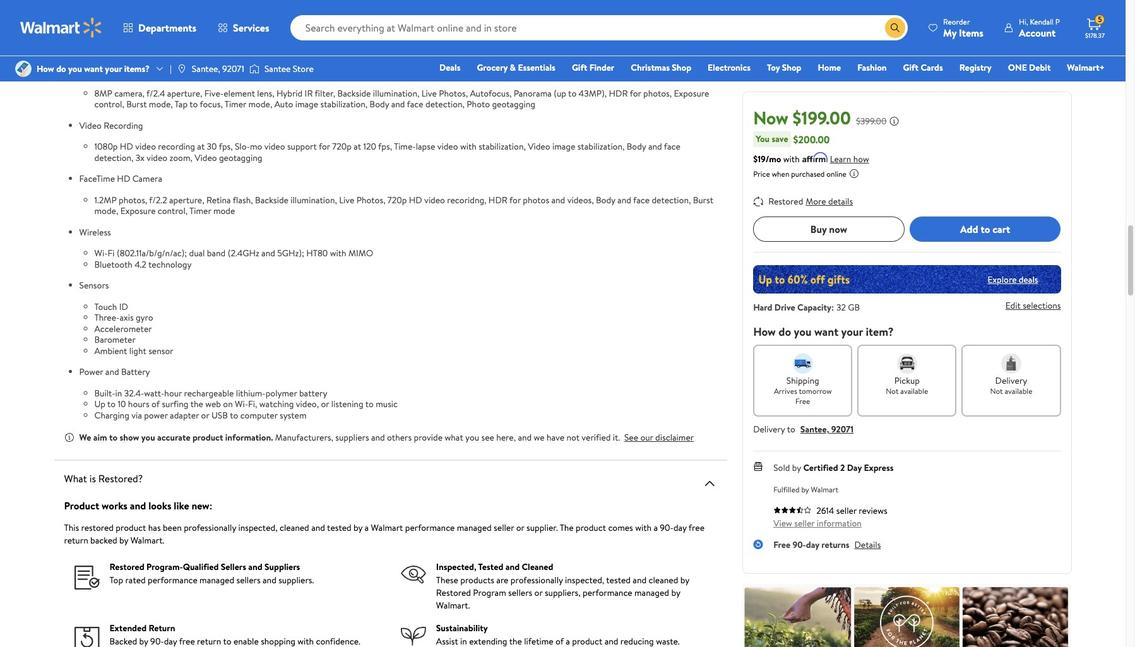Task type: vqa. For each thing, say whether or not it's contained in the screenshot.
rightmost the detection,
yes



Task type: locate. For each thing, give the bounding box(es) containing it.
0 horizontal spatial at
[[197, 140, 205, 153]]

0 horizontal spatial face
[[407, 98, 424, 111]]

here,
[[496, 431, 516, 444]]

seller down 3.5478 stars out of 5, based on 2614 seller reviews element
[[795, 517, 815, 530]]

cleaned inside this restored product has been professionally inspected, cleaned and tested by a walmart performance managed seller or supplier. the product comes with a 90-day free return backed by walmart.
[[280, 522, 309, 534]]

walmart
[[811, 484, 839, 495], [371, 522, 403, 534]]

electronics
[[708, 61, 751, 74]]

2 gift from the left
[[903, 61, 919, 74]]

1 a from the left
[[365, 522, 369, 534]]

delivery for to
[[753, 423, 785, 436]]

1 vertical spatial how
[[753, 324, 776, 340]]

exposure inside 8mp camera, f/2.4 aperture, five-element lens, hybrid ir filter, backside illumination, live photos, autofocus, panorama (up to 43mp), hdr for photos, exposure control, burst mode, tap to focus, timer mode, auto image stabilization, body and face detection, photo geotagging
[[674, 87, 709, 99]]

your down gb
[[841, 324, 863, 340]]

not down the 'intent image for delivery'
[[990, 386, 1003, 397]]

1 horizontal spatial delivery
[[996, 374, 1028, 387]]

0 horizontal spatial photos,
[[357, 194, 386, 206]]

restored product is from qualified suppliers and sellers image
[[74, 566, 99, 590]]

available for delivery
[[1005, 386, 1033, 397]]

it.
[[613, 431, 620, 444]]

photos, inside 8mp camera, f/2.4 aperture, five-element lens, hybrid ir filter, backside illumination, live photos, autofocus, panorama (up to 43mp), hdr for photos, exposure control, burst mode, tap to focus, timer mode, auto image stabilization, body and face detection, photo geotagging
[[439, 87, 468, 99]]

1.2mp photos, f/2.2 aperture, retina flash, backside illumination, live photos, 720p hd video recoridng, hdr for photos and videos, body and face detection, burst mode, exposure control, timer mode
[[94, 194, 714, 217]]

photos, down deals link
[[439, 87, 468, 99]]

gift inside gift finder link
[[572, 61, 588, 74]]

ambient
[[94, 344, 127, 357]]

2 available from the left
[[1005, 386, 1033, 397]]

1 horizontal spatial your
[[841, 324, 863, 340]]

hd left recoridng,
[[409, 194, 422, 206]]

professionally down cleaned
[[511, 574, 563, 587]]

stabilization, inside 8mp camera, f/2.4 aperture, five-element lens, hybrid ir filter, backside illumination, live photos, autofocus, panorama (up to 43mp), hdr for photos, exposure control, burst mode, tap to focus, timer mode, auto image stabilization, body and face detection, photo geotagging
[[320, 98, 368, 111]]

photos, inside 1.2mp photos, f/2.2 aperture, retina flash, backside illumination, live photos, 720p hd video recoridng, hdr for photos and videos, body and face detection, burst mode, exposure control, timer mode
[[357, 194, 386, 206]]

mode, left auto
[[248, 98, 272, 111]]

0 horizontal spatial restored
[[110, 561, 144, 573]]

hour
[[164, 387, 182, 399]]

2 fps, from the left
[[378, 140, 392, 153]]

1 vertical spatial cleaned
[[649, 574, 678, 587]]

43mp),
[[579, 87, 607, 99]]

my
[[943, 26, 957, 39]]

or left supplier.
[[516, 522, 525, 534]]

performance up inspected,
[[405, 522, 455, 534]]

1 vertical spatial delivery
[[753, 423, 785, 436]]

facetime
[[79, 172, 115, 185]]

geotagging inside 1080p hd video recording at 30 fps, slo-mo video support for 720p at 120 fps, time-lapse video with stabilization, video image stabilization, body and face detection, 3x video zoom, video geotagging
[[219, 151, 262, 164]]

learn how button
[[830, 153, 869, 166]]

dual
[[189, 247, 205, 260]]

live inside 1.2mp photos, f/2.2 aperture, retina flash, backside illumination, live photos, 720p hd video recoridng, hdr for photos and videos, body and face detection, burst mode, exposure control, timer mode
[[339, 194, 354, 206]]

video up '1080p' on the left top
[[79, 119, 102, 132]]

learn more about strikethrough prices image
[[889, 116, 900, 126]]

product right the
[[576, 522, 606, 534]]

how down walmart image
[[37, 62, 54, 75]]

0 vertical spatial free
[[796, 396, 810, 407]]

720p left 120
[[332, 140, 352, 153]]

tested inside this restored product has been professionally inspected, cleaned and tested by a walmart performance managed seller or supplier. the product comes with a 90-day free return backed by walmart.
[[327, 522, 352, 534]]

to right aim
[[109, 431, 118, 444]]

0 vertical spatial burst
[[126, 98, 147, 111]]

1 horizontal spatial 720p
[[388, 194, 407, 206]]

0 horizontal spatial professionally
[[184, 522, 236, 534]]

delivery inside delivery not available
[[996, 374, 1028, 387]]

0 horizontal spatial delivery
[[753, 423, 785, 436]]

or right video,
[[321, 398, 329, 410]]

been
[[163, 522, 182, 534]]

returns
[[822, 539, 850, 551]]

2614 seller reviews
[[817, 505, 888, 517]]

wi- right on
[[235, 398, 248, 410]]

2 horizontal spatial face
[[664, 140, 681, 153]]

image down the (up
[[552, 140, 575, 153]]

product down product works and looks like new:
[[116, 522, 146, 534]]

timer
[[225, 98, 246, 111], [190, 205, 211, 217]]

mode, up wireless
[[94, 205, 118, 217]]

want for item?
[[815, 324, 839, 340]]

video down recording
[[135, 140, 156, 153]]

battery
[[299, 387, 327, 399]]

barometer
[[94, 333, 136, 346]]

sold by certified 2 day express
[[774, 462, 894, 474]]

1 horizontal spatial illumination,
[[373, 87, 420, 99]]

video,
[[296, 398, 319, 410]]

save
[[772, 133, 788, 145]]

tested
[[327, 522, 352, 534], [606, 574, 631, 587]]

92071 up element
[[222, 62, 244, 75]]

1 horizontal spatial do
[[779, 324, 791, 340]]

legal information image
[[849, 169, 859, 179]]

0 horizontal spatial camera
[[79, 66, 109, 78]]

hard
[[753, 301, 773, 314]]

suppliers.
[[279, 574, 314, 587]]

illumination, inside 1.2mp photos, f/2.2 aperture, retina flash, backside illumination, live photos, 720p hd video recoridng, hdr for photos and videos, body and face detection, burst mode, exposure control, timer mode
[[291, 194, 337, 206]]

control, up video recording
[[94, 98, 124, 111]]

1 horizontal spatial photos,
[[643, 87, 672, 99]]

1 horizontal spatial body
[[596, 194, 616, 206]]

day
[[674, 522, 687, 534], [806, 539, 820, 551]]

mode, left tap
[[149, 98, 173, 111]]

0 vertical spatial 90-
[[660, 522, 674, 534]]

0 horizontal spatial walmart.
[[130, 534, 164, 547]]

0 horizontal spatial sellers
[[236, 574, 261, 587]]

not inside pickup not available
[[886, 386, 899, 397]]

gift left cards
[[903, 61, 919, 74]]

touch
[[94, 300, 117, 313]]

90- left 'free'
[[660, 522, 674, 534]]

camera up 8mp
[[79, 66, 109, 78]]

aperture, for tap
[[167, 87, 202, 99]]

1 vertical spatial 92071
[[832, 423, 854, 436]]

2 vertical spatial face
[[633, 194, 650, 206]]

to left 10
[[107, 398, 116, 410]]

1 vertical spatial illumination,
[[291, 194, 337, 206]]

fps, right 30
[[219, 140, 233, 153]]

program-
[[146, 561, 183, 573]]

video right the mo
[[264, 140, 285, 153]]

 image down walmart image
[[15, 61, 32, 77]]

0 horizontal spatial managed
[[200, 574, 234, 587]]

christmas shop link
[[625, 61, 697, 75]]

0 horizontal spatial how
[[37, 62, 54, 75]]

departments button
[[112, 13, 207, 43]]

restored program-qualified sellers and suppliers top rated performance managed sellers and suppliers.
[[110, 561, 314, 587]]

0 horizontal spatial backside
[[255, 194, 289, 206]]

1 at from the left
[[197, 140, 205, 153]]

walmart+ link
[[1062, 61, 1111, 75]]

2 vertical spatial restored
[[436, 587, 471, 599]]

0 vertical spatial backside
[[338, 87, 371, 99]]

2 horizontal spatial for
[[630, 87, 641, 99]]

1 horizontal spatial  image
[[177, 64, 187, 74]]

1 horizontal spatial 90-
[[793, 539, 806, 551]]

32.4-
[[124, 387, 144, 399]]

face inside 1.2mp photos, f/2.2 aperture, retina flash, backside illumination, live photos, 720p hd video recoridng, hdr for photos and videos, body and face detection, burst mode, exposure control, timer mode
[[633, 194, 650, 206]]

1 fps, from the left
[[219, 140, 233, 153]]

1 vertical spatial backside
[[255, 194, 289, 206]]

geotagging inside 8mp camera, f/2.4 aperture, five-element lens, hybrid ir filter, backside illumination, live photos, autofocus, panorama (up to 43mp), hdr for photos, exposure control, burst mode, tap to focus, timer mode, auto image stabilization, body and face detection, photo geotagging
[[492, 98, 535, 111]]

1 horizontal spatial available
[[1005, 386, 1033, 397]]

more details
[[806, 195, 853, 208]]

image right auto
[[295, 98, 318, 111]]

1 horizontal spatial live
[[422, 87, 437, 99]]

video right "zoom,"
[[195, 151, 217, 164]]

sellers inside the restored program-qualified sellers and suppliers top rated performance managed sellers and suppliers.
[[236, 574, 261, 587]]

hdr inside 8mp camera, f/2.4 aperture, five-element lens, hybrid ir filter, backside illumination, live photos, autofocus, panorama (up to 43mp), hdr for photos, exposure control, burst mode, tap to focus, timer mode, auto image stabilization, body and face detection, photo geotagging
[[609, 87, 628, 99]]

2 at from the left
[[354, 140, 361, 153]]

hdr right recoridng,
[[489, 194, 508, 206]]

8mp camera, f/2.4 aperture, five-element lens, hybrid ir filter, backside illumination, live photos, autofocus, panorama (up to 43mp), hdr for photos, exposure control, burst mode, tap to focus, timer mode, auto image stabilization, body and face detection, photo geotagging
[[94, 87, 709, 111]]

&
[[510, 61, 516, 74]]

delivery up sold
[[753, 423, 785, 436]]

burst inside 8mp camera, f/2.4 aperture, five-element lens, hybrid ir filter, backside illumination, live photos, autofocus, panorama (up to 43mp), hdr for photos, exposure control, burst mode, tap to focus, timer mode, auto image stabilization, body and face detection, photo geotagging
[[126, 98, 147, 111]]

restored up rated on the left
[[110, 561, 144, 573]]

seller left supplier.
[[494, 522, 514, 534]]

1 vertical spatial 720p
[[388, 194, 407, 206]]

computer
[[240, 409, 278, 422]]

delivery for not
[[996, 374, 1028, 387]]

0 horizontal spatial tested
[[327, 522, 352, 534]]

day
[[847, 462, 862, 474]]

m10
[[137, 45, 153, 57]]

1 not from the left
[[886, 386, 899, 397]]

day inside this restored product has been professionally inspected, cleaned and tested by a walmart performance managed seller or supplier. the product comes with a 90-day free return backed by walmart.
[[674, 522, 687, 534]]

1 vertical spatial control,
[[158, 205, 188, 217]]

return
[[64, 534, 88, 547]]

timer left mode
[[190, 205, 211, 217]]

illumination, up time-
[[373, 87, 420, 99]]

(802.11a/b/g/n/ac);
[[117, 247, 187, 260]]

1 vertical spatial burst
[[693, 194, 714, 206]]

1 horizontal spatial a
[[654, 522, 658, 534]]

more
[[806, 195, 826, 208]]

face inside 1080p hd video recording at 30 fps, slo-mo video support for 720p at 120 fps, time-lapse video with stabilization, video image stabilization, body and face detection, 3x video zoom, video geotagging
[[664, 140, 681, 153]]

0 horizontal spatial not
[[886, 386, 899, 397]]

2 horizontal spatial managed
[[635, 587, 669, 599]]

1 vertical spatial inspected,
[[565, 574, 604, 587]]

aperture, inside 1.2mp photos, f/2.2 aperture, retina flash, backside illumination, live photos, 720p hd video recoridng, hdr for photos and videos, body and face detection, burst mode, exposure control, timer mode
[[169, 194, 204, 206]]

geotagging right the photo
[[492, 98, 535, 111]]

managed inside the restored program-qualified sellers and suppliers top rated performance managed sellers and suppliers.
[[200, 574, 234, 587]]

items?
[[124, 62, 150, 75]]

photos, down 1080p hd video recording at 30 fps, slo-mo video support for 720p at 120 fps, time-lapse video with stabilization, video image stabilization, body and face detection, 3x video zoom, video geotagging on the top of the page
[[357, 194, 386, 206]]

hd inside 1080p hd video recording at 30 fps, slo-mo video support for 720p at 120 fps, time-lapse video with stabilization, video image stabilization, body and face detection, 3x video zoom, video geotagging
[[120, 140, 133, 153]]

charging
[[94, 409, 129, 422]]

0 vertical spatial want
[[84, 62, 103, 75]]

restored?
[[98, 472, 143, 486]]

0 horizontal spatial  image
[[15, 61, 32, 77]]

shop for christmas shop
[[672, 61, 692, 74]]

tested for inspected,
[[606, 574, 631, 587]]

0 vertical spatial delivery
[[996, 374, 1028, 387]]

products
[[461, 574, 494, 587]]

control, up (802.11a/b/g/n/ac);
[[158, 205, 188, 217]]

departments
[[138, 21, 196, 35]]

inspected, up sellers
[[238, 522, 278, 534]]

toy shop
[[767, 61, 802, 74]]

0 vertical spatial walmart.
[[130, 534, 164, 547]]

1 vertical spatial image
[[552, 140, 575, 153]]

timer inside 1.2mp photos, f/2.2 aperture, retina flash, backside illumination, live photos, 720p hd video recoridng, hdr for photos and videos, body and face detection, burst mode, exposure control, timer mode
[[190, 205, 211, 217]]

backside right filter,
[[338, 87, 371, 99]]

surfing
[[162, 398, 189, 410]]

intent image for pickup image
[[897, 354, 917, 374]]

built-
[[94, 387, 115, 399]]

or left suppliers, at the bottom of page
[[535, 587, 543, 599]]

2 shop from the left
[[782, 61, 802, 74]]

0 horizontal spatial illumination,
[[291, 194, 337, 206]]

toy
[[767, 61, 780, 74]]

or inside inspected, tested and cleaned these products are professionally inspected, tested and cleaned by restored program sellers or suppliers, performance managed by walmart.
[[535, 587, 543, 599]]

how do you want your item?
[[753, 324, 894, 340]]

restored down when
[[769, 195, 803, 208]]

sellers right program
[[508, 587, 533, 599]]

walmart up restored product is cleaned,inspected and vertified icon
[[371, 522, 403, 534]]

shop for toy shop
[[782, 61, 802, 74]]

inspected, tested and cleaned these products are professionally inspected, tested and cleaned by restored program sellers or suppliers, performance managed by walmart.
[[436, 561, 690, 612]]

0 vertical spatial live
[[422, 87, 437, 99]]

restored inside the restored program-qualified sellers and suppliers top rated performance managed sellers and suppliers.
[[110, 561, 144, 573]]

 image
[[15, 61, 32, 77], [177, 64, 187, 74]]

aperture, down the |
[[167, 87, 202, 99]]

seller inside this restored product has been professionally inspected, cleaned and tested by a walmart performance managed seller or supplier. the product comes with a 90-day free return backed by walmart.
[[494, 522, 514, 534]]

grocery
[[477, 61, 508, 74]]

0 horizontal spatial fps,
[[219, 140, 233, 153]]

shop right toy
[[782, 61, 802, 74]]

gb
[[848, 301, 860, 314]]

2 horizontal spatial stabilization,
[[578, 140, 625, 153]]

grocery & essentials link
[[471, 61, 561, 75]]

do down walmart image
[[56, 62, 66, 75]]

sold
[[774, 462, 790, 474]]

0 vertical spatial restored
[[769, 195, 803, 208]]

1 gift from the left
[[572, 61, 588, 74]]

with inside the wi-fi (802.11a/b/g/n/ac); dual band (2.4ghz and 5ghz); ht80 with mimo bluetooth 4.2 technology
[[330, 247, 346, 260]]

aim
[[93, 431, 107, 444]]

sensor
[[148, 344, 173, 357]]

1 horizontal spatial how
[[753, 324, 776, 340]]

1 horizontal spatial geotagging
[[492, 98, 535, 111]]

92071 up 2
[[832, 423, 854, 436]]

with left 64- at the top left
[[156, 33, 172, 46]]

your for item?
[[841, 324, 863, 340]]

sustainable restored product image
[[401, 627, 426, 646]]

0 vertical spatial wi-
[[94, 247, 108, 260]]

sellers down sellers
[[236, 574, 261, 587]]

for down christmas
[[630, 87, 641, 99]]

0 horizontal spatial want
[[84, 62, 103, 75]]

0 horizontal spatial geotagging
[[219, 151, 262, 164]]

2 horizontal spatial body
[[627, 140, 646, 153]]

restored down inspected,
[[436, 587, 471, 599]]

hybrid
[[277, 87, 303, 99]]

verified
[[582, 431, 611, 444]]

2 horizontal spatial performance
[[583, 587, 633, 599]]

to right "usb"
[[230, 409, 238, 422]]

for right support at the left top of the page
[[319, 140, 330, 153]]

hd right the facetime at the left
[[117, 172, 130, 185]]

available down intent image for pickup
[[901, 386, 929, 397]]

1 horizontal spatial tested
[[606, 574, 631, 587]]

exposure right 1.2mp
[[120, 205, 156, 217]]

1 horizontal spatial hdr
[[609, 87, 628, 99]]

0 horizontal spatial burst
[[126, 98, 147, 111]]

price when purchased online
[[753, 169, 847, 179]]

professionally inside this restored product has been professionally inspected, cleaned and tested by a walmart performance managed seller or supplier. the product comes with a 90-day free return backed by walmart.
[[184, 522, 236, 534]]

1 horizontal spatial day
[[806, 539, 820, 551]]

at left 30
[[197, 140, 205, 153]]

day down view seller information
[[806, 539, 820, 551]]

with
[[156, 33, 172, 46], [460, 140, 477, 153], [784, 153, 800, 165], [330, 247, 346, 260], [635, 522, 652, 534]]

1 available from the left
[[901, 386, 929, 397]]

finder
[[590, 61, 615, 74]]

0 vertical spatial hd
[[120, 140, 133, 153]]

body
[[370, 98, 389, 111], [627, 140, 646, 153], [596, 194, 616, 206]]

photos, inside 1.2mp photos, f/2.2 aperture, retina flash, backside illumination, live photos, 720p hd video recoridng, hdr for photos and videos, body and face detection, burst mode, exposure control, timer mode
[[119, 194, 147, 206]]

1 vertical spatial aperture,
[[169, 194, 204, 206]]

view seller information
[[774, 517, 862, 530]]

0 horizontal spatial for
[[319, 140, 330, 153]]

wi- inside the wi-fi (802.11a/b/g/n/ac); dual band (2.4ghz and 5ghz); ht80 with mimo bluetooth 4.2 technology
[[94, 247, 108, 260]]

0 vertical spatial illumination,
[[373, 87, 420, 99]]

90- down view seller information
[[793, 539, 806, 551]]

performance down program-
[[148, 574, 197, 587]]

chip
[[79, 12, 97, 25]]

not inside delivery not available
[[990, 386, 1003, 397]]

1 shop from the left
[[672, 61, 692, 74]]

watt-
[[144, 387, 164, 399]]

gift cards
[[903, 61, 943, 74]]

backside inside 1.2mp photos, f/2.2 aperture, retina flash, backside illumination, live photos, 720p hd video recoridng, hdr for photos and videos, body and face detection, burst mode, exposure control, timer mode
[[255, 194, 289, 206]]

0 horizontal spatial exposure
[[120, 205, 156, 217]]

deals
[[1019, 273, 1038, 286]]

managed inside this restored product has been professionally inspected, cleaned and tested by a walmart performance managed seller or supplier. the product comes with a 90-day free return backed by walmart.
[[457, 522, 492, 534]]

aperture, inside 8mp camera, f/2.4 aperture, five-element lens, hybrid ir filter, backside illumination, live photos, autofocus, panorama (up to 43mp), hdr for photos, exposure control, burst mode, tap to focus, timer mode, auto image stabilization, body and face detection, photo geotagging
[[167, 87, 202, 99]]

gift for gift cards
[[903, 61, 919, 74]]

1 vertical spatial free
[[774, 539, 791, 551]]

video up photos
[[528, 140, 550, 153]]

gift inside gift cards link
[[903, 61, 919, 74]]

1 vertical spatial exposure
[[120, 205, 156, 217]]

works
[[102, 499, 128, 513]]

3.5478 stars out of 5, based on 2614 seller reviews element
[[774, 506, 812, 514]]

aperture, right f/2.2 on the top
[[169, 194, 204, 206]]

2 not from the left
[[990, 386, 1003, 397]]

performance inside this restored product has been professionally inspected, cleaned and tested by a walmart performance managed seller or supplier. the product comes with a 90-day free return backed by walmart.
[[405, 522, 455, 534]]

0 horizontal spatial wi-
[[94, 247, 108, 260]]

2 horizontal spatial seller
[[837, 505, 857, 517]]

restored product is cleaned,inspected and vertified image
[[401, 566, 426, 584]]

2 vertical spatial hd
[[409, 194, 422, 206]]

want up 8mp
[[84, 62, 103, 75]]

live down deals link
[[422, 87, 437, 99]]

(2.4ghz
[[228, 247, 259, 260]]

performance right suppliers, at the bottom of page
[[583, 587, 633, 599]]

0 vertical spatial do
[[56, 62, 66, 75]]

santee, down tomorrow
[[801, 423, 829, 436]]

seller for view
[[795, 517, 815, 530]]

1 vertical spatial for
[[319, 140, 330, 153]]

or left "usb"
[[201, 409, 209, 422]]

hd left 3x
[[120, 140, 133, 153]]

fashion link
[[852, 61, 893, 75]]

at left 120
[[354, 140, 361, 153]]

fps, right 120
[[378, 140, 392, 153]]

0 vertical spatial photos,
[[643, 87, 672, 99]]

performance inside inspected, tested and cleaned these products are professionally inspected, tested and cleaned by restored program sellers or suppliers, performance managed by walmart.
[[583, 587, 633, 599]]

shop right christmas
[[672, 61, 692, 74]]

0 horizontal spatial live
[[339, 194, 354, 206]]

1 horizontal spatial control,
[[158, 205, 188, 217]]

restored inside inspected, tested and cleaned these products are professionally inspected, tested and cleaned by restored program sellers or suppliers, performance managed by walmart.
[[436, 587, 471, 599]]

backside right flash,
[[255, 194, 289, 206]]

image inside 8mp camera, f/2.4 aperture, five-element lens, hybrid ir filter, backside illumination, live photos, autofocus, panorama (up to 43mp), hdr for photos, exposure control, burst mode, tap to focus, timer mode, auto image stabilization, body and face detection, photo geotagging
[[295, 98, 318, 111]]

explore deals link
[[983, 268, 1044, 291]]

aperture,
[[167, 87, 202, 99], [169, 194, 204, 206]]

geotagging right 30
[[219, 151, 262, 164]]

seller right 2614 on the bottom of page
[[837, 505, 857, 517]]

 image
[[249, 63, 259, 75]]

720p down 1080p hd video recording at 30 fps, slo-mo video support for 720p at 120 fps, time-lapse video with stabilization, video image stabilization, body and face detection, 3x video zoom, video geotagging on the top of the page
[[388, 194, 407, 206]]

1 vertical spatial walmart.
[[436, 599, 470, 612]]

available inside pickup not available
[[901, 386, 929, 397]]

christmas
[[631, 61, 670, 74]]

search icon image
[[890, 23, 901, 33]]

available down the 'intent image for delivery'
[[1005, 386, 1033, 397]]

tested
[[478, 561, 504, 573]]

santee, up five-
[[192, 62, 220, 75]]

stabilization, down the photo
[[479, 140, 526, 153]]

control, inside 8mp camera, f/2.4 aperture, five-element lens, hybrid ir filter, backside illumination, live photos, autofocus, panorama (up to 43mp), hdr for photos, exposure control, burst mode, tap to focus, timer mode, auto image stabilization, body and face detection, photo geotagging
[[94, 98, 124, 111]]

tested inside inspected, tested and cleaned these products are professionally inspected, tested and cleaned by restored program sellers or suppliers, performance managed by walmart.
[[606, 574, 631, 587]]

not down intent image for pickup
[[886, 386, 899, 397]]

architecture
[[200, 33, 247, 46]]

0 vertical spatial photos,
[[439, 87, 468, 99]]

hi, kendall p account
[[1019, 16, 1060, 39]]

0 horizontal spatial day
[[674, 522, 687, 534]]

1 vertical spatial hdr
[[489, 194, 508, 206]]

 image for santee, 92071
[[177, 64, 187, 74]]

professionally down new:
[[184, 522, 236, 534]]

1 horizontal spatial image
[[552, 140, 575, 153]]

see our disclaimer button
[[624, 431, 694, 444]]

92071
[[222, 62, 244, 75], [832, 423, 854, 436]]

90- inside this restored product has been professionally inspected, cleaned and tested by a walmart performance managed seller or supplier. the product comes with a 90-day free return backed by walmart.
[[660, 522, 674, 534]]

free down view
[[774, 539, 791, 551]]

available inside delivery not available
[[1005, 386, 1033, 397]]

store
[[293, 62, 314, 75]]

1 horizontal spatial burst
[[693, 194, 714, 206]]

illumination, inside 8mp camera, f/2.4 aperture, five-element lens, hybrid ir filter, backside illumination, live photos, autofocus, panorama (up to 43mp), hdr for photos, exposure control, burst mode, tap to focus, timer mode, auto image stabilization, body and face detection, photo geotagging
[[373, 87, 420, 99]]

2 vertical spatial for
[[510, 194, 521, 206]]

1 horizontal spatial seller
[[795, 517, 815, 530]]

0 horizontal spatial timer
[[190, 205, 211, 217]]

walmart. up program-
[[130, 534, 164, 547]]

with right ht80
[[330, 247, 346, 260]]

video right lapse
[[437, 140, 458, 153]]

stabilization, right the ir
[[320, 98, 368, 111]]

with right comes
[[635, 522, 652, 534]]

see
[[624, 431, 638, 444]]

burst
[[126, 98, 147, 111], [693, 194, 714, 206]]

facetime hd camera
[[79, 172, 162, 185]]

you down walmart image
[[68, 62, 82, 75]]

timer right five-
[[225, 98, 246, 111]]

1 vertical spatial wi-
[[235, 398, 248, 410]]

light
[[129, 344, 146, 357]]

free inside shipping arrives tomorrow free
[[796, 396, 810, 407]]

1 horizontal spatial managed
[[457, 522, 492, 534]]

Search search field
[[290, 15, 908, 40]]

want
[[84, 62, 103, 75], [815, 324, 839, 340]]

online
[[827, 169, 847, 179]]

backside
[[338, 87, 371, 99], [255, 194, 289, 206]]

to left "music"
[[365, 398, 374, 410]]

free down shipping
[[796, 396, 810, 407]]

restored for restored
[[769, 195, 803, 208]]

want down :
[[815, 324, 839, 340]]

walmart. inside this restored product has been professionally inspected, cleaned and tested by a walmart performance managed seller or supplier. the product comes with a 90-day free return backed by walmart.
[[130, 534, 164, 547]]

bluetooth
[[94, 258, 133, 271]]

1 horizontal spatial not
[[990, 386, 1003, 397]]

walmart up 2614 on the bottom of page
[[811, 484, 839, 495]]

0 horizontal spatial video
[[79, 119, 102, 132]]



Task type: describe. For each thing, give the bounding box(es) containing it.
120
[[363, 140, 376, 153]]

0 horizontal spatial product
[[116, 522, 146, 534]]

hdr inside 1.2mp photos, f/2.2 aperture, retina flash, backside illumination, live photos, 720p hd video recoridng, hdr for photos and videos, body and face detection, burst mode, exposure control, timer mode
[[489, 194, 508, 206]]

want for items?
[[84, 62, 103, 75]]

1 horizontal spatial stabilization,
[[479, 140, 526, 153]]

toy shop link
[[762, 61, 807, 75]]

have
[[547, 431, 565, 444]]

body inside 1.2mp photos, f/2.2 aperture, retina flash, backside illumination, live photos, 720p hd video recoridng, hdr for photos and videos, body and face detection, burst mode, exposure control, timer mode
[[596, 194, 616, 206]]

to right the (up
[[568, 87, 577, 99]]

inspected, inside this restored product has been professionally inspected, cleaned and tested by a walmart performance managed seller or supplier. the product comes with a 90-day free return backed by walmart.
[[238, 522, 278, 534]]

or inside this restored product has been professionally inspected, cleaned and tested by a walmart performance managed seller or supplier. the product comes with a 90-day free return backed by walmart.
[[516, 522, 525, 534]]

with up "price when purchased online"
[[784, 153, 800, 165]]

2 horizontal spatial mode,
[[248, 98, 272, 111]]

how for how do you want your item?
[[753, 324, 776, 340]]

photos, inside 8mp camera, f/2.4 aperture, five-element lens, hybrid ir filter, backside illumination, live photos, autofocus, panorama (up to 43mp), hdr for photos, exposure control, burst mode, tap to focus, timer mode, auto image stabilization, body and face detection, photo geotagging
[[643, 87, 672, 99]]

of
[[152, 398, 160, 410]]

hd inside 1.2mp photos, f/2.2 aperture, retina flash, backside illumination, live photos, 720p hd video recoridng, hdr for photos and videos, body and face detection, burst mode, exposure control, timer mode
[[409, 194, 422, 206]]

720p inside 1080p hd video recording at 30 fps, slo-mo video support for 720p at 120 fps, time-lapse video with stabilization, video image stabilization, body and face detection, 3x video zoom, video geotagging
[[332, 140, 352, 153]]

mode, inside 1.2mp photos, f/2.2 aperture, retina flash, backside illumination, live photos, 720p hd video recoridng, hdr for photos and videos, body and face detection, burst mode, exposure control, timer mode
[[94, 205, 118, 217]]

program
[[473, 587, 506, 599]]

price
[[753, 169, 770, 179]]

how for how do you want your items?
[[37, 62, 54, 75]]

product works and looks like new:
[[64, 499, 212, 513]]

express
[[864, 462, 894, 474]]

body inside 8mp camera, f/2.4 aperture, five-element lens, hybrid ir filter, backside illumination, live photos, autofocus, panorama (up to 43mp), hdr for photos, exposure control, burst mode, tap to focus, timer mode, auto image stabilization, body and face detection, photo geotagging
[[370, 98, 389, 111]]

you left see
[[465, 431, 479, 444]]

camera,
[[114, 87, 145, 99]]

0 horizontal spatial santee,
[[192, 62, 220, 75]]

and inside 8mp camera, f/2.4 aperture, five-element lens, hybrid ir filter, backside illumination, live photos, autofocus, panorama (up to 43mp), hdr for photos, exposure control, burst mode, tap to focus, timer mode, auto image stabilization, body and face detection, photo geotagging
[[391, 98, 405, 111]]

lens,
[[257, 87, 274, 99]]

deals
[[440, 61, 461, 74]]

detection, inside 1080p hd video recording at 30 fps, slo-mo video support for 720p at 120 fps, time-lapse video with stabilization, video image stabilization, body and face detection, 3x video zoom, video geotagging
[[94, 151, 134, 164]]

0 vertical spatial 92071
[[222, 62, 244, 75]]

for inside 1.2mp photos, f/2.2 aperture, retina flash, backside illumination, live photos, 720p hd video recoridng, hdr for photos and videos, body and face detection, burst mode, exposure control, timer mode
[[510, 194, 521, 206]]

information
[[817, 517, 862, 530]]

gyro
[[136, 311, 153, 324]]

(up
[[554, 87, 566, 99]]

what is restored? image
[[702, 476, 717, 491]]

sustainability
[[436, 622, 488, 635]]

cleaned
[[522, 561, 553, 573]]

three-
[[94, 311, 120, 324]]

axis
[[120, 311, 134, 324]]

hd for 1080p
[[120, 140, 133, 153]]

0 vertical spatial camera
[[79, 66, 109, 78]]

mode
[[213, 205, 235, 217]]

buy now button
[[753, 217, 905, 242]]

recoridng,
[[447, 194, 487, 206]]

available for pickup
[[901, 386, 929, 397]]

walmart image
[[20, 18, 102, 38]]

backside inside 8mp camera, f/2.4 aperture, five-element lens, hybrid ir filter, backside illumination, live photos, autofocus, panorama (up to 43mp), hdr for photos, exposure control, burst mode, tap to focus, timer mode, auto image stabilization, body and face detection, photo geotagging
[[338, 87, 371, 99]]

web
[[205, 398, 221, 410]]

1 horizontal spatial video
[[195, 151, 217, 164]]

sellers inside inspected, tested and cleaned these products are professionally inspected, tested and cleaned by restored program sellers or suppliers, performance managed by walmart.
[[508, 587, 533, 599]]

adapter
[[170, 409, 199, 422]]

bit
[[188, 33, 198, 46]]

auto
[[274, 98, 293, 111]]

image inside 1080p hd video recording at 30 fps, slo-mo video support for 720p at 120 fps, time-lapse video with stabilization, video image stabilization, body and face detection, 3x video zoom, video geotagging
[[552, 140, 575, 153]]

you
[[756, 133, 770, 145]]

essentials
[[518, 61, 556, 74]]

exposure inside 1.2mp photos, f/2.2 aperture, retina flash, backside illumination, live photos, 720p hd video recoridng, hdr for photos and videos, body and face detection, burst mode, exposure control, timer mode
[[120, 205, 156, 217]]

clear search field text image
[[870, 22, 880, 33]]

video right 3x
[[147, 151, 167, 164]]

debit
[[1029, 61, 1051, 74]]

for inside 1080p hd video recording at 30 fps, slo-mo video support for 720p at 120 fps, time-lapse video with stabilization, video image stabilization, body and face detection, 3x video zoom, video geotagging
[[319, 140, 330, 153]]

electronics link
[[702, 61, 757, 75]]

professionally inside inspected, tested and cleaned these products are professionally inspected, tested and cleaned by restored program sellers or suppliers, performance managed by walmart.
[[511, 574, 563, 587]]

5 $178.37
[[1086, 14, 1105, 40]]

1 horizontal spatial product
[[193, 431, 223, 444]]

and inside 1080p hd video recording at 30 fps, slo-mo video support for 720p at 120 fps, time-lapse video with stabilization, video image stabilization, body and face detection, 3x video zoom, video geotagging
[[648, 140, 662, 153]]

aperture, for control,
[[169, 194, 204, 206]]

your for items?
[[105, 62, 122, 75]]

cleaned inside inspected, tested and cleaned these products are professionally inspected, tested and cleaned by restored program sellers or suppliers, performance managed by walmart.
[[649, 574, 678, 587]]

product
[[64, 499, 99, 513]]

accurate
[[157, 431, 190, 444]]

2 horizontal spatial video
[[528, 140, 550, 153]]

one debit
[[1008, 61, 1051, 74]]

you down hard drive capacity : 32 gb
[[794, 324, 812, 340]]

and inside this restored product has been professionally inspected, cleaned and tested by a walmart performance managed seller or supplier. the product comes with a 90-day free return backed by walmart.
[[311, 522, 325, 534]]

affirm image
[[802, 152, 828, 162]]

on
[[223, 398, 233, 410]]

inspected, inside inspected, tested and cleaned these products are professionally inspected, tested and cleaned by restored program sellers or suppliers, performance managed by walmart.
[[565, 574, 604, 587]]

:
[[832, 301, 834, 314]]

santee
[[265, 62, 291, 75]]

extended return
[[110, 622, 175, 635]]

720p inside 1.2mp photos, f/2.2 aperture, retina flash, backside illumination, live photos, 720p hd video recoridng, hdr for photos and videos, body and face detection, burst mode, exposure control, timer mode
[[388, 194, 407, 206]]

to left santee, 92071 button
[[787, 423, 796, 436]]

1 vertical spatial santee,
[[801, 423, 829, 436]]

suppliers
[[265, 561, 300, 573]]

details button
[[855, 539, 881, 551]]

focus,
[[200, 98, 223, 111]]

for inside 8mp camera, f/2.4 aperture, five-element lens, hybrid ir filter, backside illumination, live photos, autofocus, panorama (up to 43mp), hdr for photos, exposure control, burst mode, tap to focus, timer mode, auto image stabilization, body and face detection, photo geotagging
[[630, 87, 641, 99]]

1 vertical spatial 90-
[[793, 539, 806, 551]]

2 horizontal spatial product
[[576, 522, 606, 534]]

purchased
[[791, 169, 825, 179]]

walmart. inside inspected, tested and cleaned these products are professionally inspected, tested and cleaned by restored program sellers or suppliers, performance managed by walmart.
[[436, 599, 470, 612]]

five-
[[204, 87, 224, 99]]

delivery not available
[[990, 374, 1033, 397]]

are
[[497, 574, 509, 587]]

2
[[840, 462, 845, 474]]

photo
[[467, 98, 490, 111]]

edit
[[1006, 299, 1021, 312]]

video inside 1.2mp photos, f/2.2 aperture, retina flash, backside illumination, live photos, 720p hd video recoridng, hdr for photos and videos, body and face detection, burst mode, exposure control, timer mode
[[424, 194, 445, 206]]

power
[[144, 409, 168, 422]]

2 a from the left
[[654, 522, 658, 534]]

like
[[174, 499, 189, 513]]

face inside 8mp camera, f/2.4 aperture, five-element lens, hybrid ir filter, backside illumination, live photos, autofocus, panorama (up to 43mp), hdr for photos, exposure control, burst mode, tap to focus, timer mode, auto image stabilization, body and face detection, photo geotagging
[[407, 98, 424, 111]]

performance inside the restored program-qualified sellers and suppliers top rated performance managed sellers and suppliers.
[[148, 574, 197, 587]]

we aim to show you accurate product information. manufacturers, suppliers and others provide what you see here, and we have not verified it. see our disclaimer
[[79, 431, 694, 444]]

hd for facetime
[[117, 172, 130, 185]]

backed
[[90, 534, 117, 547]]

chip
[[137, 33, 153, 46]]

1080p hd video recording at 30 fps, slo-mo video support for 720p at 120 fps, time-lapse video with stabilization, video image stabilization, body and face detection, 3x video zoom, video geotagging
[[94, 140, 681, 164]]

delivery to santee, 92071
[[753, 423, 854, 436]]

shipping
[[787, 374, 819, 387]]

body inside 1080p hd video recording at 30 fps, slo-mo video support for 720p at 120 fps, time-lapse video with stabilization, video image stabilization, body and face detection, 3x video zoom, video geotagging
[[627, 140, 646, 153]]

how do you want your items?
[[37, 62, 150, 75]]

walmart inside this restored product has been professionally inspected, cleaned and tested by a walmart performance managed seller or supplier. the product comes with a 90-day free return backed by walmart.
[[371, 522, 403, 534]]

not for delivery
[[990, 386, 1003, 397]]

recording
[[104, 119, 143, 132]]

you right the show
[[141, 431, 155, 444]]

control, inside 1.2mp photos, f/2.2 aperture, retina flash, backside illumination, live photos, 720p hd video recoridng, hdr for photos and videos, body and face detection, burst mode, exposure control, timer mode
[[158, 205, 188, 217]]

usb
[[211, 409, 228, 422]]

coprocessor
[[155, 45, 202, 57]]

tested for and
[[327, 522, 352, 534]]

1 vertical spatial camera
[[132, 172, 162, 185]]

timer inside 8mp camera, f/2.4 aperture, five-element lens, hybrid ir filter, backside illumination, live photos, autofocus, panorama (up to 43mp), hdr for photos, exposure control, burst mode, tap to focus, timer mode, auto image stabilization, body and face detection, photo geotagging
[[225, 98, 246, 111]]

live inside 8mp camera, f/2.4 aperture, five-element lens, hybrid ir filter, backside illumination, live photos, autofocus, panorama (up to 43mp), hdr for photos, exposure control, burst mode, tap to focus, timer mode, auto image stabilization, body and face detection, photo geotagging
[[422, 87, 437, 99]]

1 horizontal spatial mode,
[[149, 98, 173, 111]]

intent image for delivery image
[[1002, 354, 1022, 374]]

gift for gift finder
[[572, 61, 588, 74]]

information.
[[225, 431, 273, 444]]

do for how do you want your items?
[[56, 62, 66, 75]]

detection, inside 1.2mp photos, f/2.2 aperture, retina flash, backside illumination, live photos, 720p hd video recoridng, hdr for photos and videos, body and face detection, burst mode, exposure control, timer mode
[[652, 194, 691, 206]]

0 horizontal spatial free
[[774, 539, 791, 551]]

built-in 32.4-watt-hour rechargeable lithium-polymer battery up to 10 hours of surfing the web on wi-fi, watching video, or listening to music charging via power adapter or usb to computer system
[[94, 387, 398, 422]]

this restored product has been professionally inspected, cleaned and tested by a walmart performance managed seller or supplier. the product comes with a 90-day free return backed by walmart.
[[64, 522, 705, 547]]

to right tap
[[190, 98, 198, 111]]

restored for restored program-qualified sellers and suppliers top rated performance managed sellers and suppliers.
[[110, 561, 144, 573]]

this
[[64, 522, 79, 534]]

burst inside 1.2mp photos, f/2.2 aperture, retina flash, backside illumination, live photos, 720p hd video recoridng, hdr for photos and videos, body and face detection, burst mode, exposure control, timer mode
[[693, 194, 714, 206]]

polymer
[[266, 387, 297, 399]]

1 horizontal spatial walmart
[[811, 484, 839, 495]]

santee store
[[265, 62, 314, 75]]

when
[[772, 169, 790, 179]]

2614
[[817, 505, 834, 517]]

wi- inside built-in 32.4-watt-hour rechargeable lithium-polymer battery up to 10 hours of surfing the web on wi-fi, watching video, or listening to music charging via power adapter or usb to computer system
[[235, 398, 248, 410]]

edit selections button
[[1006, 299, 1061, 312]]

do for how do you want your item?
[[779, 324, 791, 340]]

up to sixty percent off deals. shop now. image
[[753, 265, 1061, 294]]

 image for how do you want your items?
[[15, 61, 32, 77]]

ht80
[[306, 247, 328, 260]]

5ghz);
[[277, 247, 304, 260]]

services button
[[207, 13, 280, 43]]

learn how
[[830, 153, 869, 165]]

home
[[818, 61, 841, 74]]

with inside the chip a10 fusion chip with 64-bit architecture embedded m10 coprocessor
[[156, 33, 172, 46]]

not for pickup
[[886, 386, 899, 397]]

comes
[[608, 522, 633, 534]]

90 days return policy image
[[74, 627, 99, 647]]

detection, inside 8mp camera, f/2.4 aperture, five-element lens, hybrid ir filter, backside illumination, live photos, autofocus, panorama (up to 43mp), hdr for photos, exposure control, burst mode, tap to focus, timer mode, auto image stabilization, body and face detection, photo geotagging
[[426, 98, 465, 111]]

Walmart Site-Wide search field
[[290, 15, 908, 40]]

reviews
[[859, 505, 888, 517]]

with inside 1080p hd video recording at 30 fps, slo-mo video support for 720p at 120 fps, time-lapse video with stabilization, video image stabilization, body and face detection, 3x video zoom, video geotagging
[[460, 140, 477, 153]]

seller for 2614
[[837, 505, 857, 517]]

and inside the wi-fi (802.11a/b/g/n/ac); dual band (2.4ghz and 5ghz); ht80 with mimo bluetooth 4.2 technology
[[261, 247, 275, 260]]

suppliers
[[335, 431, 369, 444]]

managed inside inspected, tested and cleaned these products are professionally inspected, tested and cleaned by restored program sellers or suppliers, performance managed by walmart.
[[635, 587, 669, 599]]

f/2.2
[[149, 194, 167, 206]]

system
[[280, 409, 307, 422]]

5
[[1098, 14, 1102, 25]]

item?
[[866, 324, 894, 340]]

how
[[854, 153, 869, 165]]

1.2mp
[[94, 194, 117, 206]]

intent image for shipping image
[[793, 354, 813, 374]]

to inside add to cart button
[[981, 222, 990, 236]]

with inside this restored product has been professionally inspected, cleaned and tested by a walmart performance managed seller or supplier. the product comes with a 90-day free return backed by walmart.
[[635, 522, 652, 534]]

looks
[[149, 499, 171, 513]]

arrives
[[774, 386, 797, 397]]



